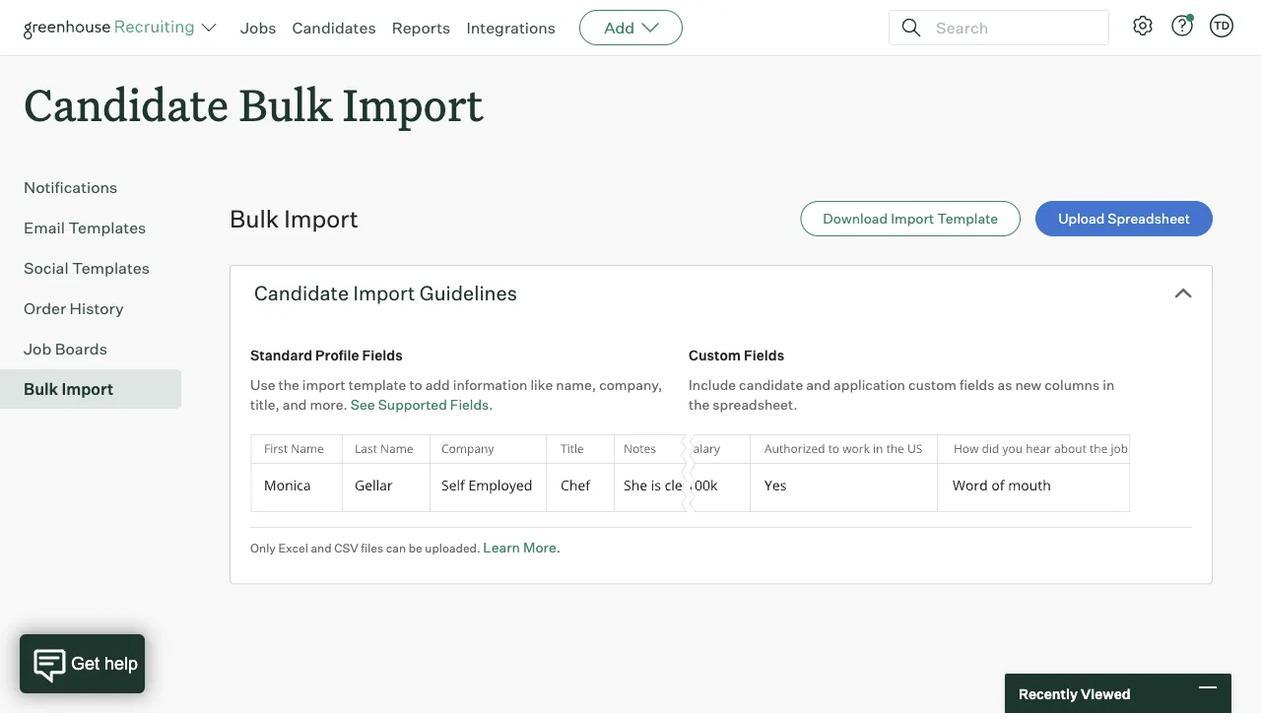 Task type: describe. For each thing, give the bounding box(es) containing it.
supported
[[378, 397, 447, 414]]

td button
[[1207, 10, 1238, 41]]

more.
[[310, 397, 348, 414]]

use
[[250, 377, 275, 394]]

order
[[24, 299, 66, 319]]

recently
[[1019, 685, 1079, 703]]

custom fields
[[689, 347, 785, 364]]

candidate
[[740, 377, 804, 394]]

add
[[604, 18, 635, 37]]

standard profile fields
[[250, 347, 403, 364]]

candidate bulk import
[[24, 75, 484, 133]]

reports
[[392, 18, 451, 37]]

download
[[824, 210, 888, 227]]

candidates
[[292, 18, 376, 37]]

application
[[834, 377, 906, 394]]

notifications link
[[24, 176, 174, 199]]

standard
[[250, 347, 313, 364]]

download import template link
[[801, 201, 1022, 237]]

in
[[1103, 377, 1115, 394]]

template
[[938, 210, 999, 227]]

company,
[[600, 377, 663, 394]]

boards
[[55, 339, 107, 359]]

download import template
[[824, 210, 999, 227]]

order history
[[24, 299, 124, 319]]

email templates
[[24, 218, 146, 238]]

upload spreadsheet button
[[1036, 201, 1214, 237]]

upload spreadsheet
[[1059, 210, 1191, 227]]

title,
[[250, 397, 280, 414]]

reports link
[[392, 18, 451, 37]]

and for candidate
[[807, 377, 831, 394]]

upload
[[1059, 210, 1105, 227]]

email
[[24, 218, 65, 238]]

integrations link
[[467, 18, 556, 37]]

import down boards at the left of the page
[[62, 380, 114, 399]]

history
[[70, 299, 124, 319]]

viewed
[[1081, 685, 1131, 703]]

order history link
[[24, 297, 174, 321]]

spreadsheet
[[1108, 210, 1191, 227]]

include candidate and application custom fields as new columns in the spreadsheet.
[[689, 377, 1115, 414]]

as
[[998, 377, 1013, 394]]

0 vertical spatial bulk
[[239, 75, 333, 133]]

candidate for candidate bulk import
[[24, 75, 229, 133]]

to
[[410, 377, 423, 394]]

email templates link
[[24, 216, 174, 240]]

use the import template to add information like name, company, title, and more.
[[250, 377, 663, 414]]

the inside include candidate and application custom fields as new columns in the spreadsheet.
[[689, 397, 710, 414]]

files
[[361, 541, 384, 556]]

candidates link
[[292, 18, 376, 37]]

include
[[689, 377, 737, 394]]

guidelines
[[420, 281, 518, 306]]

social templates
[[24, 258, 150, 278]]

Search text field
[[932, 13, 1091, 42]]

0 horizontal spatial bulk import
[[24, 380, 114, 399]]

2 vertical spatial bulk
[[24, 380, 58, 399]]

columns
[[1045, 377, 1100, 394]]

learn
[[483, 539, 521, 557]]

name,
[[556, 377, 597, 394]]

1 vertical spatial bulk
[[230, 204, 279, 234]]



Task type: locate. For each thing, give the bounding box(es) containing it.
custom
[[909, 377, 957, 394]]

0 vertical spatial bulk import
[[230, 204, 359, 234]]

the inside use the import template to add information like name, company, title, and more.
[[278, 377, 299, 394]]

templates
[[68, 218, 146, 238], [72, 258, 150, 278]]

1 vertical spatial and
[[283, 397, 307, 414]]

0 horizontal spatial the
[[278, 377, 299, 394]]

and inside use the import template to add information like name, company, title, and more.
[[283, 397, 307, 414]]

td button
[[1211, 14, 1234, 37]]

import up candidate import guidelines on the top left
[[284, 204, 359, 234]]

add button
[[580, 10, 683, 45]]

excel
[[278, 541, 308, 556]]

1 horizontal spatial fields
[[744, 347, 785, 364]]

candidate for candidate import guidelines
[[254, 281, 349, 306]]

be
[[409, 541, 423, 556]]

and
[[807, 377, 831, 394], [283, 397, 307, 414], [311, 541, 332, 556]]

and inside the only excel and csv files can be uploaded. learn more.
[[311, 541, 332, 556]]

import down reports link
[[343, 75, 484, 133]]

candidate up standard
[[254, 281, 349, 306]]

see supported fields.
[[351, 397, 494, 414]]

templates for email templates
[[68, 218, 146, 238]]

fields up template
[[362, 347, 403, 364]]

the down include
[[689, 397, 710, 414]]

bulk import link
[[24, 378, 174, 401]]

fields up candidate
[[744, 347, 785, 364]]

td
[[1214, 19, 1230, 32]]

jobs
[[241, 18, 277, 37]]

1 horizontal spatial bulk import
[[230, 204, 359, 234]]

see supported fields. link
[[351, 397, 494, 414]]

0 vertical spatial the
[[278, 377, 299, 394]]

1 horizontal spatial the
[[689, 397, 710, 414]]

social templates link
[[24, 257, 174, 280]]

configure image
[[1132, 14, 1155, 37]]

0 vertical spatial candidate
[[24, 75, 229, 133]]

like
[[531, 377, 553, 394]]

recently viewed
[[1019, 685, 1131, 703]]

import
[[302, 377, 346, 394]]

fields
[[960, 377, 995, 394]]

2 vertical spatial and
[[311, 541, 332, 556]]

import up profile
[[353, 281, 415, 306]]

job
[[24, 339, 52, 359]]

1 horizontal spatial candidate
[[254, 281, 349, 306]]

the
[[278, 377, 299, 394], [689, 397, 710, 414]]

candidate
[[24, 75, 229, 133], [254, 281, 349, 306]]

import left template
[[891, 210, 935, 227]]

information
[[453, 377, 528, 394]]

more.
[[523, 539, 561, 557]]

notifications
[[24, 178, 118, 197]]

see
[[351, 397, 375, 414]]

uploaded.
[[425, 541, 481, 556]]

bulk import
[[230, 204, 359, 234], [24, 380, 114, 399]]

profile
[[316, 347, 359, 364]]

and inside include candidate and application custom fields as new columns in the spreadsheet.
[[807, 377, 831, 394]]

can
[[386, 541, 406, 556]]

spreadsheet.
[[713, 397, 798, 414]]

social
[[24, 258, 69, 278]]

jobs link
[[241, 18, 277, 37]]

templates for social templates
[[72, 258, 150, 278]]

candidate import guidelines
[[254, 281, 518, 306]]

new
[[1016, 377, 1042, 394]]

only
[[250, 541, 276, 556]]

1 fields from the left
[[362, 347, 403, 364]]

the right use
[[278, 377, 299, 394]]

add
[[426, 377, 450, 394]]

template
[[349, 377, 407, 394]]

greenhouse recruiting image
[[24, 16, 201, 39]]

0 horizontal spatial candidate
[[24, 75, 229, 133]]

only excel and csv files can be uploaded. learn more.
[[250, 539, 561, 557]]

0 horizontal spatial and
[[283, 397, 307, 414]]

import
[[343, 75, 484, 133], [284, 204, 359, 234], [891, 210, 935, 227], [353, 281, 415, 306], [62, 380, 114, 399]]

and for excel
[[311, 541, 332, 556]]

2 fields from the left
[[744, 347, 785, 364]]

templates up social templates link
[[68, 218, 146, 238]]

job boards link
[[24, 337, 174, 361]]

1 horizontal spatial and
[[311, 541, 332, 556]]

bulk
[[239, 75, 333, 133], [230, 204, 279, 234], [24, 380, 58, 399]]

1 vertical spatial the
[[689, 397, 710, 414]]

csv
[[334, 541, 359, 556]]

fields
[[362, 347, 403, 364], [744, 347, 785, 364]]

2 horizontal spatial and
[[807, 377, 831, 394]]

job boards
[[24, 339, 107, 359]]

and left csv
[[311, 541, 332, 556]]

and right 'title,'
[[283, 397, 307, 414]]

candidate down greenhouse recruiting image
[[24, 75, 229, 133]]

1 vertical spatial templates
[[72, 258, 150, 278]]

integrations
[[467, 18, 556, 37]]

fields.
[[450, 397, 494, 414]]

custom
[[689, 347, 741, 364]]

templates up order history link
[[72, 258, 150, 278]]

1 vertical spatial bulk import
[[24, 380, 114, 399]]

0 vertical spatial and
[[807, 377, 831, 394]]

and right candidate
[[807, 377, 831, 394]]

0 vertical spatial templates
[[68, 218, 146, 238]]

learn more. link
[[483, 539, 561, 557]]

1 vertical spatial candidate
[[254, 281, 349, 306]]

0 horizontal spatial fields
[[362, 347, 403, 364]]



Task type: vqa. For each thing, say whether or not it's contained in the screenshot.
1st Fields from the right
yes



